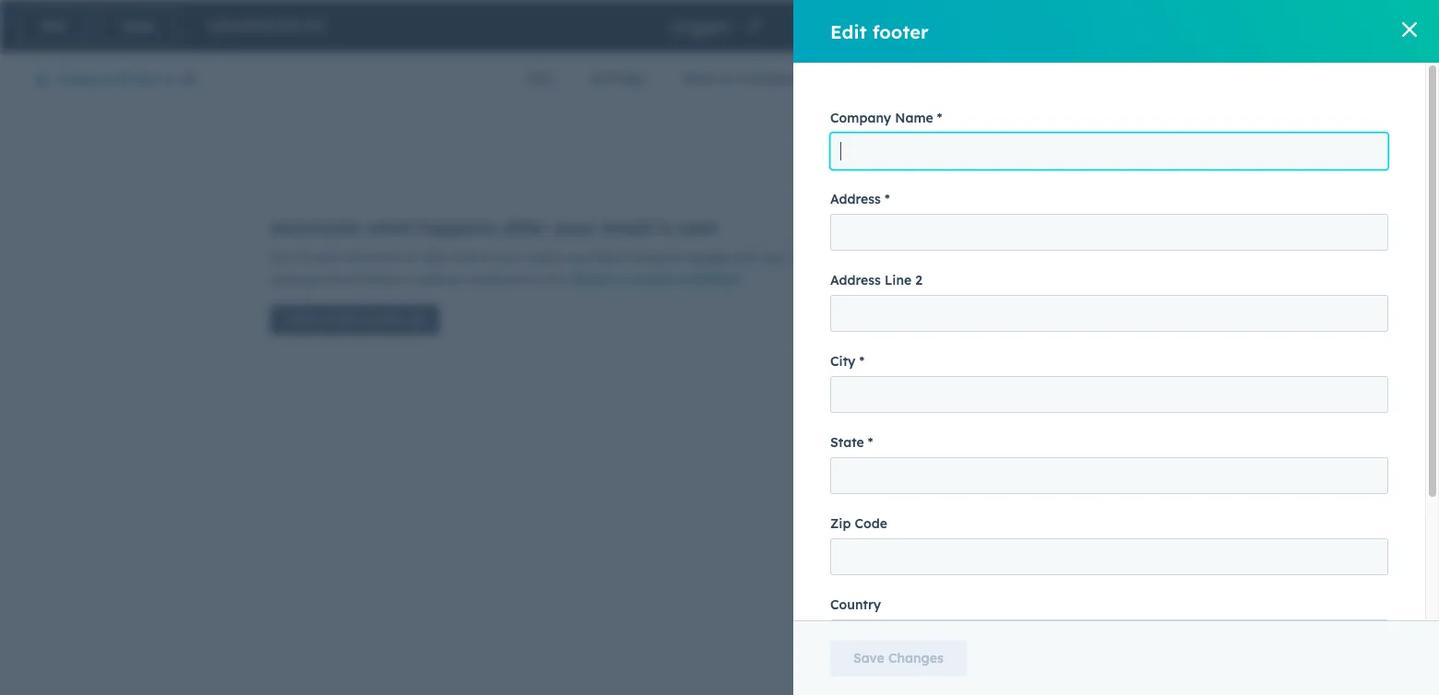 Task type: describe. For each thing, give the bounding box(es) containing it.
edit footer dialog
[[793, 0, 1439, 696]]

changes
[[888, 650, 944, 667]]

create a/b test
[[58, 71, 158, 88]]

with
[[733, 249, 759, 266]]

country
[[830, 597, 881, 614]]

company
[[830, 110, 891, 126]]

edit for edit
[[527, 70, 553, 87]]

test inside button
[[1262, 69, 1282, 83]]

address for address
[[830, 191, 881, 208]]

save changes
[[853, 650, 944, 667]]

zip code
[[830, 516, 888, 532]]

company name
[[830, 110, 933, 126]]

automate
[[270, 216, 361, 239]]

a/b
[[104, 71, 130, 88]]

workflows
[[340, 249, 400, 266]]

am
[[305, 16, 325, 33]]

what's a simple workflow?
[[570, 271, 743, 288]]

sending
[[270, 271, 318, 288]]

a inside button
[[618, 271, 626, 288]]

ups
[[568, 249, 590, 266]]

send or schedule link
[[664, 53, 815, 104]]

city
[[830, 353, 856, 370]]

automation
[[834, 70, 912, 87]]

last
[[207, 16, 233, 33]]

1 vertical spatial contacts
[[462, 271, 515, 288]]

exit
[[42, 18, 66, 34]]

automate what happens after your email is sent
[[270, 216, 717, 239]]

0 horizontal spatial your
[[497, 249, 524, 266]]

actions button
[[1340, 62, 1421, 91]]

take
[[420, 249, 447, 266]]

engage
[[683, 249, 730, 266]]

close image
[[1402, 22, 1417, 37]]

9:54
[[276, 16, 302, 33]]

create for create simple workflow
[[286, 313, 320, 327]]

create simple workflow button
[[270, 305, 439, 335]]

automation link
[[815, 53, 931, 104]]

review
[[1290, 18, 1336, 34]]

more
[[321, 271, 353, 288]]

create a/b test button down the exit
[[34, 71, 158, 88]]

1 horizontal spatial your
[[553, 216, 596, 239]]

State text field
[[830, 458, 1389, 495]]

example,
[[857, 249, 911, 266]]

0 horizontal spatial to
[[404, 249, 416, 266]]

what's
[[570, 271, 614, 288]]

a inside use simple workflows to take care of your follow-ups after contacts engage with your email. for example, sending more emails or adding contacts to a list.
[[535, 271, 543, 288]]

what
[[366, 216, 412, 239]]

schedule
[[738, 70, 797, 87]]

2
[[915, 272, 923, 289]]

sent
[[679, 216, 717, 239]]

zip
[[830, 516, 851, 532]]

saved
[[236, 16, 273, 33]]

address line 2
[[830, 272, 923, 289]]

or inside send or schedule link
[[719, 70, 734, 87]]

actions
[[1356, 69, 1394, 83]]

City text field
[[830, 376, 1389, 413]]

happens
[[418, 216, 497, 239]]

send test email
[[1233, 69, 1313, 83]]

save button
[[100, 7, 177, 44]]

Address text field
[[830, 214, 1389, 251]]



Task type: vqa. For each thing, say whether or not it's contained in the screenshot.
Next button
no



Task type: locate. For each thing, give the bounding box(es) containing it.
care
[[450, 249, 477, 266]]

to
[[404, 249, 416, 266], [519, 271, 531, 288]]

settings
[[590, 70, 645, 87]]

1 a from the left
[[535, 271, 543, 288]]

create simple workflow
[[286, 313, 407, 327]]

0 horizontal spatial test
[[134, 71, 158, 88]]

save left changes
[[853, 650, 885, 667]]

name
[[895, 110, 933, 126]]

None field
[[668, 13, 736, 38]]

edit
[[830, 20, 867, 43], [527, 70, 553, 87]]

edit left 'settings' link
[[527, 70, 553, 87]]

0 horizontal spatial after
[[502, 216, 548, 239]]

1 horizontal spatial a
[[618, 271, 626, 288]]

0 horizontal spatial or
[[399, 271, 412, 288]]

1 horizontal spatial save
[[853, 650, 885, 667]]

0 horizontal spatial contacts
[[462, 271, 515, 288]]

your up ups
[[553, 216, 596, 239]]

0 vertical spatial edit
[[830, 20, 867, 43]]

send or schedule
[[682, 70, 797, 87]]

simple
[[297, 249, 336, 266], [630, 271, 673, 288], [323, 313, 357, 327]]

save changes button
[[830, 640, 967, 677]]

simple inside button
[[630, 271, 673, 288]]

Country text field
[[830, 620, 1389, 657]]

contacts up what's a simple workflow?
[[627, 249, 680, 266]]

1 vertical spatial after
[[594, 249, 623, 266]]

create for create a/b test
[[58, 71, 101, 88]]

your
[[553, 216, 596, 239], [497, 249, 524, 266], [762, 249, 789, 266]]

address for address line 2
[[830, 272, 881, 289]]

review and send button
[[1267, 7, 1421, 44]]

footer
[[872, 20, 929, 43]]

Zip Code text field
[[830, 539, 1389, 576]]

review and send
[[1290, 18, 1398, 34]]

send
[[1368, 18, 1398, 34]]

0 horizontal spatial create
[[58, 71, 101, 88]]

or inside use simple workflows to take care of your follow-ups after contacts engage with your email. for example, sending more emails or adding contacts to a list.
[[399, 271, 412, 288]]

simple inside use simple workflows to take care of your follow-ups after contacts engage with your email. for example, sending more emails or adding contacts to a list.
[[297, 249, 336, 266]]

0 vertical spatial or
[[719, 70, 734, 87]]

1 vertical spatial email
[[601, 216, 653, 239]]

0 vertical spatial create
[[58, 71, 101, 88]]

list.
[[547, 271, 567, 288]]

send inside button
[[1233, 69, 1259, 83]]

simple for workflows
[[297, 249, 336, 266]]

simple down more
[[323, 313, 357, 327]]

0 horizontal spatial a
[[535, 271, 543, 288]]

0 horizontal spatial send
[[682, 70, 715, 87]]

1 vertical spatial address
[[830, 272, 881, 289]]

line
[[885, 272, 912, 289]]

edit footer
[[830, 20, 929, 43]]

1 horizontal spatial edit
[[830, 20, 867, 43]]

Address Line 2 text field
[[830, 295, 1389, 332]]

address up 'for'
[[830, 191, 881, 208]]

or left schedule
[[719, 70, 734, 87]]

use
[[270, 249, 293, 266]]

0 vertical spatial contacts
[[627, 249, 680, 266]]

to left list.
[[519, 271, 531, 288]]

0 horizontal spatial edit
[[527, 70, 553, 87]]

save for save changes
[[853, 650, 885, 667]]

for
[[833, 249, 853, 266]]

a right the what's
[[618, 271, 626, 288]]

0 horizontal spatial save
[[123, 18, 154, 34]]

edit for edit footer
[[830, 20, 867, 43]]

1 vertical spatial to
[[519, 271, 531, 288]]

or right emails
[[399, 271, 412, 288]]

test right a/b
[[134, 71, 158, 88]]

send for send or schedule
[[682, 70, 715, 87]]

address
[[830, 191, 881, 208], [830, 272, 881, 289]]

create inside 'button'
[[286, 313, 320, 327]]

a left list.
[[535, 271, 543, 288]]

0 vertical spatial to
[[404, 249, 416, 266]]

simple inside 'button'
[[323, 313, 357, 327]]

code
[[855, 516, 888, 532]]

edit inside dialog
[[830, 20, 867, 43]]

emails
[[356, 271, 396, 288]]

what's a simple workflow? button
[[570, 268, 743, 291]]

after inside use simple workflows to take care of your follow-ups after contacts engage with your email. for example, sending more emails or adding contacts to a list.
[[594, 249, 623, 266]]

edit left footer
[[830, 20, 867, 43]]

2 address from the top
[[830, 272, 881, 289]]

1 horizontal spatial after
[[594, 249, 623, 266]]

Company Name text field
[[830, 133, 1389, 170]]

1 horizontal spatial or
[[719, 70, 734, 87]]

create a/b test button
[[18, 68, 198, 92], [34, 71, 158, 88]]

after up "follow-"
[[502, 216, 548, 239]]

2 a from the left
[[618, 271, 626, 288]]

1 vertical spatial simple
[[630, 271, 673, 288]]

settings link
[[572, 53, 664, 104]]

save
[[123, 18, 154, 34], [853, 650, 885, 667]]

create left a/b
[[58, 71, 101, 88]]

simple down the is
[[630, 271, 673, 288]]

1 vertical spatial or
[[399, 271, 412, 288]]

1 horizontal spatial test
[[1262, 69, 1282, 83]]

2 vertical spatial simple
[[323, 313, 357, 327]]

email
[[1285, 69, 1313, 83], [601, 216, 653, 239]]

0 vertical spatial save
[[123, 18, 154, 34]]

0 vertical spatial email
[[1285, 69, 1313, 83]]

use simple workflows to take care of your follow-ups after contacts engage with your email. for example, sending more emails or adding contacts to a list.
[[270, 249, 911, 288]]

is
[[658, 216, 673, 239]]

adding
[[416, 271, 459, 288]]

simple down the automate
[[297, 249, 336, 266]]

and
[[1340, 18, 1364, 34]]

after up the what's
[[594, 249, 623, 266]]

1 vertical spatial edit
[[527, 70, 553, 87]]

send
[[1233, 69, 1259, 83], [682, 70, 715, 87]]

your right 'with'
[[762, 249, 789, 266]]

2 horizontal spatial your
[[762, 249, 789, 266]]

1 vertical spatial save
[[853, 650, 885, 667]]

last saved 9:54 am
[[207, 16, 325, 33]]

send for send test email
[[1233, 69, 1259, 83]]

save for save
[[123, 18, 154, 34]]

your right of
[[497, 249, 524, 266]]

workflow
[[360, 313, 407, 327]]

test down review and send button
[[1262, 69, 1282, 83]]

of
[[481, 249, 493, 266]]

edit link
[[508, 53, 572, 104]]

0 vertical spatial simple
[[297, 249, 336, 266]]

a
[[535, 271, 543, 288], [618, 271, 626, 288]]

test
[[1262, 69, 1282, 83], [134, 71, 158, 88]]

create down sending
[[286, 313, 320, 327]]

save inside the edit footer dialog
[[853, 650, 885, 667]]

email down review
[[1285, 69, 1313, 83]]

follow-
[[527, 249, 568, 266]]

after
[[502, 216, 548, 239], [594, 249, 623, 266]]

1 horizontal spatial send
[[1233, 69, 1259, 83]]

1 horizontal spatial email
[[1285, 69, 1313, 83]]

0 vertical spatial after
[[502, 216, 548, 239]]

contacts
[[627, 249, 680, 266], [462, 271, 515, 288]]

exit button
[[18, 7, 89, 44]]

state
[[830, 435, 864, 451]]

to left take in the top of the page
[[404, 249, 416, 266]]

send test email button
[[1217, 62, 1329, 91]]

test inside button
[[134, 71, 158, 88]]

1 horizontal spatial create
[[286, 313, 320, 327]]

create
[[58, 71, 101, 88], [286, 313, 320, 327]]

email.
[[793, 249, 829, 266]]

simple for workflow
[[323, 313, 357, 327]]

workflow?
[[676, 271, 743, 288]]

or
[[719, 70, 734, 87], [399, 271, 412, 288]]

1 address from the top
[[830, 191, 881, 208]]

1 horizontal spatial contacts
[[627, 249, 680, 266]]

save up a/b
[[123, 18, 154, 34]]

1 vertical spatial create
[[286, 313, 320, 327]]

0 horizontal spatial email
[[601, 216, 653, 239]]

email inside "send test email" button
[[1285, 69, 1313, 83]]

address down 'for'
[[830, 272, 881, 289]]

email left the is
[[601, 216, 653, 239]]

1 horizontal spatial to
[[519, 271, 531, 288]]

create a/b test button down save button
[[18, 68, 198, 92]]

contacts down of
[[462, 271, 515, 288]]

0 vertical spatial address
[[830, 191, 881, 208]]



